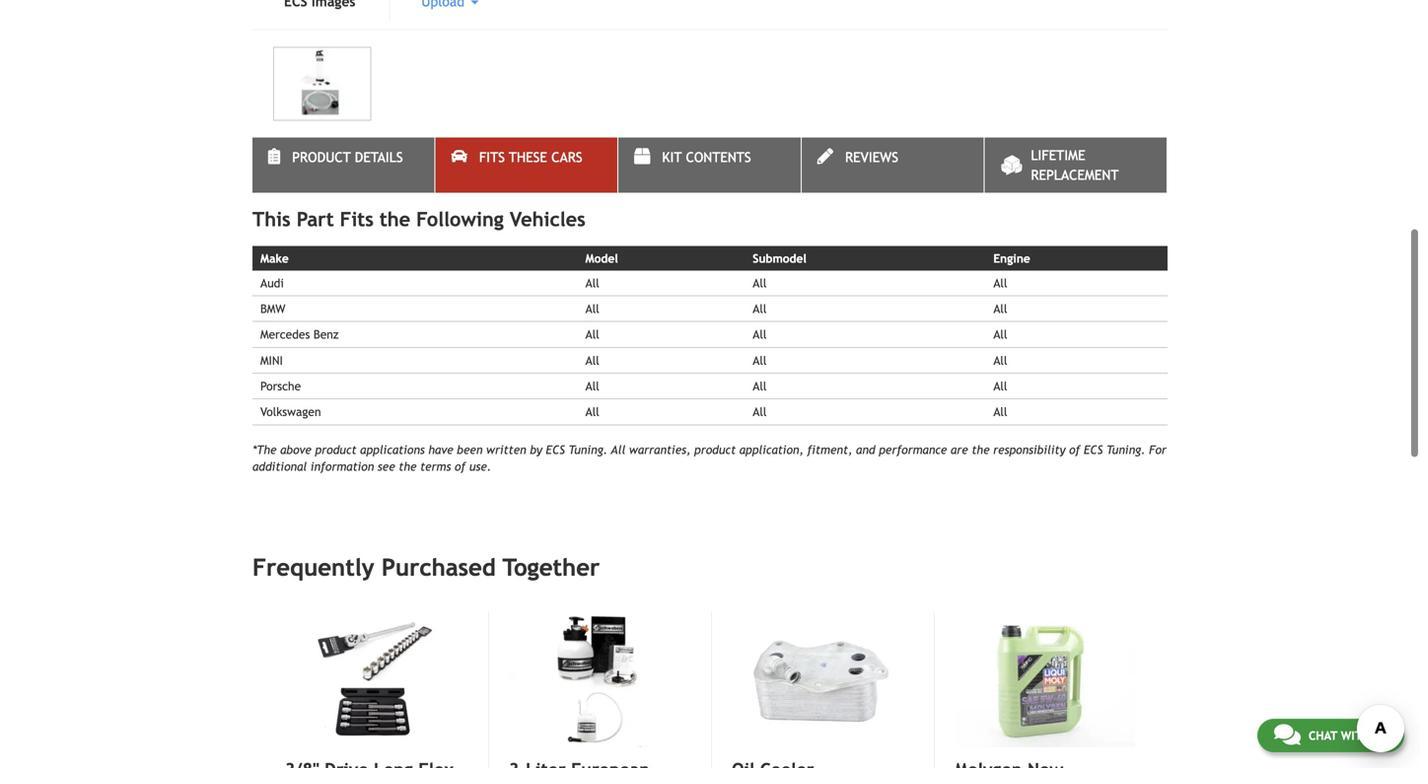 Task type: locate. For each thing, give the bounding box(es) containing it.
1 ecs from the left
[[546, 443, 565, 456]]

the
[[380, 207, 410, 231], [972, 443, 990, 456], [399, 460, 417, 473]]

warranties,
[[629, 443, 691, 456]]

3/8 image
[[285, 612, 466, 748]]

of right responsibility
[[1069, 443, 1080, 456]]

mini
[[260, 353, 283, 367]]

the right see
[[399, 460, 417, 473]]

purchased
[[382, 554, 496, 581]]

contents
[[686, 149, 751, 165]]

1 horizontal spatial ecs
[[1084, 443, 1103, 456]]

tuning.
[[569, 443, 608, 456], [1107, 443, 1146, 456]]

fits right part
[[340, 207, 374, 231]]

above
[[280, 443, 312, 456]]

use.
[[469, 460, 491, 473]]

1 horizontal spatial product
[[694, 443, 736, 456]]

es#4732766 - 011885sch01a01kt - 6.5 liter fluid extractor with free brake bleeding adapter - extract all types of oils and fluids the easy way. do your oil change without getting under your car! includes a free brake bleeding adapter! - doorbusters - audi bmw volkswagen mercedes benz mini porsche image
[[273, 47, 371, 121]]

ecs right by
[[546, 443, 565, 456]]

replacement
[[1031, 167, 1119, 183]]

together
[[503, 554, 600, 581]]

of down been
[[455, 460, 466, 473]]

make
[[260, 251, 289, 265]]

1 horizontal spatial tuning.
[[1107, 443, 1146, 456]]

0 vertical spatial of
[[1069, 443, 1080, 456]]

lifetime replacement
[[1031, 147, 1119, 183]]

responsibility
[[993, 443, 1066, 456]]

this part fits the following vehicles
[[252, 207, 586, 231]]

3-liter european pressure brake bleeder with free catch bottle image
[[509, 612, 689, 748]]

details
[[355, 149, 403, 165]]

bmw
[[260, 302, 286, 316]]

lifetime
[[1031, 147, 1085, 163]]

product details link
[[252, 137, 435, 193]]

reviews
[[845, 149, 898, 165]]

0 horizontal spatial of
[[455, 460, 466, 473]]

2 ecs from the left
[[1084, 443, 1103, 456]]

1 horizontal spatial of
[[1069, 443, 1080, 456]]

2 vertical spatial the
[[399, 460, 417, 473]]

fits
[[479, 149, 505, 165], [340, 207, 374, 231]]

all
[[585, 276, 599, 290], [753, 276, 767, 290], [993, 276, 1007, 290], [585, 302, 599, 316], [753, 302, 767, 316], [993, 302, 1007, 316], [585, 328, 599, 341], [753, 328, 767, 341], [993, 328, 1007, 341], [585, 353, 599, 367], [753, 353, 767, 367], [993, 353, 1007, 367], [585, 379, 599, 393], [753, 379, 767, 393], [993, 379, 1007, 393], [585, 405, 599, 419], [753, 405, 767, 419], [993, 405, 1007, 419], [611, 443, 626, 456]]

the down details
[[380, 207, 410, 231]]

product up information
[[315, 443, 357, 456]]

lifetime replacement link
[[985, 137, 1167, 193]]

chat with us link
[[1257, 719, 1404, 753]]

product right the warranties,
[[694, 443, 736, 456]]

fits these cars link
[[436, 137, 618, 193]]

0 horizontal spatial product
[[315, 443, 357, 456]]

product
[[315, 443, 357, 456], [694, 443, 736, 456]]

0 vertical spatial fits
[[479, 149, 505, 165]]

kit contents
[[662, 149, 751, 165]]

mercedes benz
[[260, 328, 339, 341]]

been
[[457, 443, 483, 456]]

application,
[[739, 443, 804, 456]]

part
[[297, 207, 334, 231]]

the right are on the bottom right of the page
[[972, 443, 990, 456]]

benz
[[314, 328, 339, 341]]

chat with us
[[1309, 729, 1388, 743]]

of
[[1069, 443, 1080, 456], [455, 460, 466, 473]]

2 tuning. from the left
[[1107, 443, 1146, 456]]

comments image
[[1274, 723, 1301, 747]]

frequently purchased together
[[252, 554, 600, 581]]

tuning. right by
[[569, 443, 608, 456]]

porsche
[[260, 379, 301, 393]]

0 horizontal spatial fits
[[340, 207, 374, 231]]

ecs
[[546, 443, 565, 456], [1084, 443, 1103, 456]]

ecs right responsibility
[[1084, 443, 1103, 456]]

1 vertical spatial fits
[[340, 207, 374, 231]]

0 horizontal spatial ecs
[[546, 443, 565, 456]]

have
[[428, 443, 453, 456]]

see
[[378, 460, 395, 473]]

fits left these at the top of page
[[479, 149, 505, 165]]

tuning. left the for
[[1107, 443, 1146, 456]]

0 horizontal spatial tuning.
[[569, 443, 608, 456]]

1 vertical spatial of
[[455, 460, 466, 473]]



Task type: describe. For each thing, give the bounding box(es) containing it.
frequently
[[252, 554, 374, 581]]

information
[[310, 460, 374, 473]]

fitment,
[[807, 443, 853, 456]]

0 vertical spatial the
[[380, 207, 410, 231]]

audi
[[260, 276, 284, 290]]

for
[[1149, 443, 1167, 456]]

2 product from the left
[[694, 443, 736, 456]]

cars
[[551, 149, 583, 165]]

volkswagen
[[260, 405, 321, 419]]

oil cooler image
[[732, 612, 912, 748]]

and
[[856, 443, 875, 456]]

by
[[530, 443, 542, 456]]

product
[[292, 149, 351, 165]]

*the above product applications have been written by                 ecs tuning. all warranties, product application, fitment,                 and performance are the responsibility of ecs tuning.                 for additional information see the terms of use.
[[252, 443, 1167, 473]]

*the
[[252, 443, 277, 456]]

chat
[[1309, 729, 1337, 743]]

fits these cars
[[479, 149, 583, 165]]

terms
[[420, 460, 451, 473]]

us
[[1374, 729, 1388, 743]]

these
[[509, 149, 547, 165]]

product details
[[292, 149, 403, 165]]

kit contents link
[[619, 137, 801, 193]]

submodel
[[753, 251, 807, 265]]

written
[[486, 443, 526, 456]]

all inside *the above product applications have been written by                 ecs tuning. all warranties, product application, fitment,                 and performance are the responsibility of ecs tuning.                 for additional information see the terms of use.
[[611, 443, 626, 456]]

1 horizontal spatial fits
[[479, 149, 505, 165]]

1 tuning. from the left
[[569, 443, 608, 456]]

vehicles
[[510, 207, 586, 231]]

reviews link
[[802, 137, 984, 193]]

this
[[252, 207, 291, 231]]

model
[[585, 251, 618, 265]]

1 product from the left
[[315, 443, 357, 456]]

1 vertical spatial the
[[972, 443, 990, 456]]

additional
[[252, 460, 307, 473]]

are
[[951, 443, 968, 456]]

kit
[[662, 149, 682, 165]]

with
[[1341, 729, 1370, 743]]

molygen new generation engine oil (5w-40) - 5 liter image
[[955, 612, 1135, 748]]

applications
[[360, 443, 425, 456]]

mercedes
[[260, 328, 310, 341]]

following
[[416, 207, 504, 231]]

engine
[[993, 251, 1030, 265]]

performance
[[879, 443, 947, 456]]



Task type: vqa. For each thing, say whether or not it's contained in the screenshot.
the topmost Fits
yes



